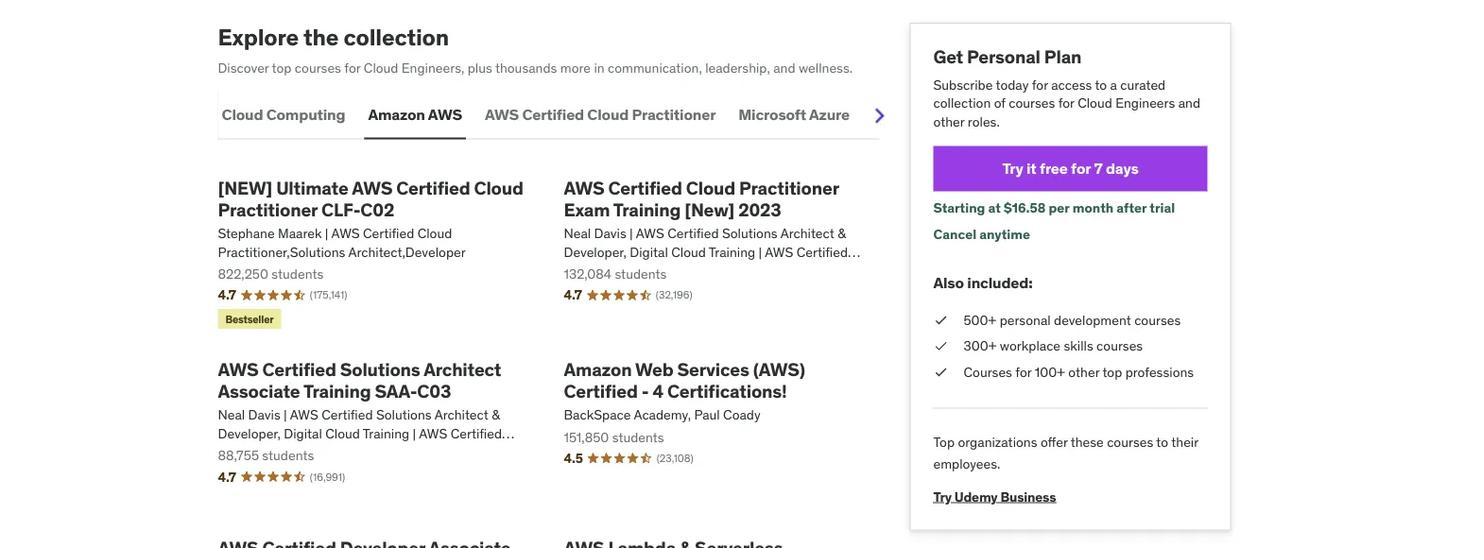 Task type: vqa. For each thing, say whether or not it's contained in the screenshot.


Task type: locate. For each thing, give the bounding box(es) containing it.
developer inside aws certified solutions architect associate training saa-c03 neal davis | aws certified solutions architect & developer, digital cloud training | aws certified cloud practitioner aws certified solutions architect, aws developer associate
[[249, 462, 310, 479]]

| inside [new] ultimate aws certified cloud practitioner clf-c02 stephane maarek | aws certified cloud practitioner,solutions architect,developer 822,250 students
[[325, 225, 328, 242]]

courses
[[964, 364, 1012, 381]]

amazon inside button
[[368, 105, 425, 124]]

architect,developer
[[348, 243, 466, 260]]

also included:
[[933, 273, 1033, 292]]

23108 reviews element
[[657, 451, 693, 466]]

1 vertical spatial other
[[1068, 364, 1100, 381]]

students down practitioner,solutions in the left of the page
[[272, 265, 324, 282]]

architect,
[[818, 262, 875, 279], [472, 443, 529, 461]]

collection down subscribe
[[933, 94, 991, 111]]

132,084
[[564, 265, 612, 282]]

500+ personal development courses
[[964, 311, 1181, 328]]

certified
[[522, 105, 584, 124], [396, 176, 470, 199], [608, 176, 682, 199], [363, 225, 414, 242], [667, 225, 719, 242], [796, 243, 848, 260], [705, 262, 757, 279], [262, 358, 336, 381], [564, 380, 638, 402], [322, 406, 373, 423], [451, 425, 502, 442], [359, 443, 411, 461]]

1 vertical spatial xsmall image
[[933, 363, 948, 382]]

amazon
[[368, 105, 425, 124], [564, 358, 632, 381]]

2 horizontal spatial associate
[[658, 280, 716, 297]]

| up 88,755 students
[[284, 406, 287, 423]]

0 horizontal spatial davis
[[248, 406, 280, 423]]

courses inside explore the collection discover top courses for cloud engineers, plus thousands more in communication, leadership, and wellness.
[[295, 59, 341, 76]]

ultimate
[[276, 176, 348, 199]]

0 horizontal spatial associate
[[218, 380, 300, 402]]

tab navigation element
[[218, 92, 971, 139]]

0 vertical spatial amazon
[[368, 105, 425, 124]]

udemy
[[954, 488, 998, 505]]

students
[[272, 265, 324, 282], [615, 265, 667, 282], [612, 429, 664, 446], [262, 447, 314, 464]]

other left the roles.
[[933, 113, 965, 130]]

1 xsmall image from the top
[[933, 337, 948, 356]]

free
[[1040, 159, 1068, 178]]

neal inside aws certified cloud practitioner exam training [new] 2023 neal davis | aws certified solutions architect & developer, digital cloud training | aws certified cloud practitioner aws certified solutions architect, aws developer associate
[[564, 225, 591, 242]]

top right 'discover'
[[272, 59, 292, 76]]

xsmall image
[[933, 337, 948, 356], [933, 363, 948, 382]]

aws certified cloud practitioner exam training [new] 2023 link
[[564, 176, 879, 221]]

courses right these
[[1107, 434, 1153, 451]]

1 vertical spatial developer
[[249, 462, 310, 479]]

xsmall image for courses
[[933, 363, 948, 382]]

neal
[[564, 225, 591, 242], [218, 406, 245, 423]]

neal inside aws certified solutions architect associate training saa-c03 neal davis | aws certified solutions architect & developer, digital cloud training | aws certified cloud practitioner aws certified solutions architect, aws developer associate
[[218, 406, 245, 423]]

certified inside the amazon web services (aws) certified - 4 certifications! backspace academy, paul coady 151,850 students
[[564, 380, 638, 402]]

architect
[[780, 225, 834, 242], [424, 358, 501, 381], [434, 406, 488, 423]]

0 horizontal spatial amazon
[[368, 105, 425, 124]]

microsoft azure
[[738, 105, 850, 124]]

developer for exam
[[595, 280, 655, 297]]

1 vertical spatial top
[[1102, 364, 1122, 381]]

neal up '88,755' on the bottom of page
[[218, 406, 245, 423]]

a
[[1110, 76, 1117, 93]]

0 horizontal spatial neal
[[218, 406, 245, 423]]

1 vertical spatial &
[[492, 406, 500, 423]]

digital inside aws certified cloud practitioner exam training [new] 2023 neal davis | aws certified solutions architect & developer, digital cloud training | aws certified cloud practitioner aws certified solutions architect, aws developer associate
[[630, 243, 668, 260]]

1 horizontal spatial collection
[[933, 94, 991, 111]]

students down academy,
[[612, 429, 664, 446]]

0 vertical spatial developer
[[595, 280, 655, 297]]

trial
[[1150, 200, 1175, 217]]

explore
[[218, 23, 299, 51]]

associate inside aws certified cloud practitioner exam training [new] 2023 neal davis | aws certified solutions architect & developer, digital cloud training | aws certified cloud practitioner aws certified solutions architect, aws developer associate
[[658, 280, 716, 297]]

davis for associate
[[248, 406, 280, 423]]

1 horizontal spatial top
[[1102, 364, 1122, 381]]

| down 2023
[[759, 243, 762, 260]]

of
[[994, 94, 1005, 111]]

1 vertical spatial and
[[1178, 94, 1200, 111]]

0 horizontal spatial and
[[773, 59, 795, 76]]

try left udemy
[[933, 488, 952, 505]]

practitioner,solutions
[[218, 243, 345, 260]]

| right 'maarek'
[[325, 225, 328, 242]]

0 vertical spatial digital
[[630, 243, 668, 260]]

1 horizontal spatial digital
[[630, 243, 668, 260]]

1 horizontal spatial developer,
[[564, 243, 627, 260]]

for up 'computing'
[[344, 59, 361, 76]]

courses down development
[[1096, 337, 1143, 354]]

davis inside aws certified solutions architect associate training saa-c03 neal davis | aws certified solutions architect & developer, digital cloud training | aws certified cloud practitioner aws certified solutions architect, aws developer associate
[[248, 406, 280, 423]]

cloud
[[364, 59, 398, 76], [1078, 94, 1112, 111], [222, 105, 263, 124], [587, 105, 629, 124], [926, 105, 967, 124], [474, 176, 523, 199], [686, 176, 735, 199], [417, 225, 452, 242], [671, 243, 706, 260], [564, 262, 598, 279], [325, 425, 360, 442], [218, 443, 252, 461]]

try left it on the top right
[[1002, 159, 1023, 178]]

workplace
[[1000, 337, 1061, 354]]

practitioner up (16,991)
[[256, 443, 325, 461]]

c03
[[417, 380, 451, 402]]

davis down exam
[[594, 225, 626, 242]]

subscribe
[[933, 76, 993, 93]]

digital up 88,755 students
[[284, 425, 322, 442]]

[new] ultimate aws certified cloud practitioner clf-c02 stephane maarek | aws certified cloud practitioner,solutions architect,developer 822,250 students
[[218, 176, 523, 282]]

and inside get personal plan subscribe today for access to a curated collection of courses for cloud engineers and other roles.
[[1178, 94, 1200, 111]]

xsmall image down xsmall image
[[933, 337, 948, 356]]

1 horizontal spatial developer
[[595, 280, 655, 297]]

1 horizontal spatial &
[[838, 225, 846, 242]]

1 vertical spatial davis
[[248, 406, 280, 423]]

4.7 down '132,084'
[[564, 286, 582, 303]]

| for practitioner
[[630, 225, 633, 242]]

microsoft
[[738, 105, 806, 124]]

0 horizontal spatial architect,
[[472, 443, 529, 461]]

|
[[325, 225, 328, 242], [630, 225, 633, 242], [759, 243, 762, 260], [284, 406, 287, 423], [413, 425, 416, 442]]

the
[[303, 23, 339, 51]]

business
[[1000, 488, 1056, 505]]

0 horizontal spatial &
[[492, 406, 500, 423]]

developer, up '88,755' on the bottom of page
[[218, 425, 281, 442]]

developer left (16,991)
[[249, 462, 310, 479]]

training left saa-
[[303, 380, 371, 402]]

collection
[[344, 23, 449, 51], [933, 94, 991, 111]]

students inside the amazon web services (aws) certified - 4 certifications! backspace academy, paul coady 151,850 students
[[612, 429, 664, 446]]

to left their
[[1156, 434, 1168, 451]]

and left wellness.
[[773, 59, 795, 76]]

1 vertical spatial neal
[[218, 406, 245, 423]]

practitioner up stephane
[[218, 198, 318, 221]]

4.7 down '88,755' on the bottom of page
[[218, 468, 236, 485]]

digital up 132,084 students
[[630, 243, 668, 260]]

1 horizontal spatial amazon
[[564, 358, 632, 381]]

2 vertical spatial architect
[[434, 406, 488, 423]]

digital
[[630, 243, 668, 260], [284, 425, 322, 442]]

(175,141)
[[310, 288, 347, 302]]

0 horizontal spatial to
[[1095, 76, 1107, 93]]

collection up engineers,
[[344, 23, 449, 51]]

courses down today
[[1009, 94, 1055, 111]]

xsmall image left courses in the right of the page
[[933, 363, 948, 382]]

maarek
[[278, 225, 322, 242]]

xsmall image for 300+
[[933, 337, 948, 356]]

0 vertical spatial other
[[933, 113, 965, 130]]

davis inside aws certified cloud practitioner exam training [new] 2023 neal davis | aws certified solutions architect & developer, digital cloud training | aws certified cloud practitioner aws certified solutions architect, aws developer associate
[[594, 225, 626, 242]]

google
[[872, 105, 923, 124]]

0 horizontal spatial top
[[272, 59, 292, 76]]

days
[[1106, 159, 1139, 178]]

amazon aws button
[[364, 92, 466, 138]]

students inside [new] ultimate aws certified cloud practitioner clf-c02 stephane maarek | aws certified cloud practitioner,solutions architect,developer 822,250 students
[[272, 265, 324, 282]]

courses
[[295, 59, 341, 76], [1009, 94, 1055, 111], [1134, 311, 1181, 328], [1096, 337, 1143, 354], [1107, 434, 1153, 451]]

davis up 88,755 students
[[248, 406, 280, 423]]

(aws)
[[753, 358, 805, 381]]

0 vertical spatial xsmall image
[[933, 337, 948, 356]]

amazon web services (aws) certified - 4 certifications! link
[[564, 358, 879, 402]]

for right today
[[1032, 76, 1048, 93]]

4.7 for [new] ultimate aws certified cloud practitioner clf-c02
[[218, 286, 236, 303]]

training
[[613, 198, 681, 221], [709, 243, 755, 260], [303, 380, 371, 402], [363, 425, 409, 442]]

to
[[1095, 76, 1107, 93], [1156, 434, 1168, 451]]

architect, inside aws certified cloud practitioner exam training [new] 2023 neal davis | aws certified solutions architect & developer, digital cloud training | aws certified cloud practitioner aws certified solutions architect, aws developer associate
[[818, 262, 875, 279]]

1 horizontal spatial to
[[1156, 434, 1168, 451]]

architect, inside aws certified solutions architect associate training saa-c03 neal davis | aws certified solutions architect & developer, digital cloud training | aws certified cloud practitioner aws certified solutions architect, aws developer associate
[[472, 443, 529, 461]]

and inside explore the collection discover top courses for cloud engineers, plus thousands more in communication, leadership, and wellness.
[[773, 59, 795, 76]]

amazon down engineers,
[[368, 105, 425, 124]]

developer, inside aws certified solutions architect associate training saa-c03 neal davis | aws certified solutions architect & developer, digital cloud training | aws certified cloud practitioner aws certified solutions architect, aws developer associate
[[218, 425, 281, 442]]

0 vertical spatial neal
[[564, 225, 591, 242]]

developer, inside aws certified cloud practitioner exam training [new] 2023 neal davis | aws certified solutions architect & developer, digital cloud training | aws certified cloud practitioner aws certified solutions architect, aws developer associate
[[564, 243, 627, 260]]

| up 132,084 students
[[630, 225, 633, 242]]

4.5
[[564, 450, 583, 467]]

0 vertical spatial architect
[[780, 225, 834, 242]]

0 vertical spatial &
[[838, 225, 846, 242]]

architect down 2023
[[780, 225, 834, 242]]

cloud inside button
[[587, 105, 629, 124]]

other down skills
[[1068, 364, 1100, 381]]

1 vertical spatial architect,
[[472, 443, 529, 461]]

300+ workplace skills courses
[[964, 337, 1143, 354]]

developer, up '132,084'
[[564, 243, 627, 260]]

1 horizontal spatial davis
[[594, 225, 626, 242]]

0 horizontal spatial developer,
[[218, 425, 281, 442]]

for left "7"
[[1071, 159, 1091, 178]]

exam
[[564, 198, 610, 221]]

courses down the
[[295, 59, 341, 76]]

azure
[[809, 105, 850, 124]]

0 horizontal spatial collection
[[344, 23, 449, 51]]

associate
[[658, 280, 716, 297], [218, 380, 300, 402], [312, 462, 370, 479]]

top organizations offer these courses to their employees.
[[933, 434, 1198, 472]]

1 vertical spatial try
[[933, 488, 952, 505]]

0 horizontal spatial digital
[[284, 425, 322, 442]]

1 horizontal spatial and
[[1178, 94, 1200, 111]]

top inside explore the collection discover top courses for cloud engineers, plus thousands more in communication, leadership, and wellness.
[[272, 59, 292, 76]]

1 vertical spatial developer,
[[218, 425, 281, 442]]

practitioner inside aws certified solutions architect associate training saa-c03 neal davis | aws certified solutions architect & developer, digital cloud training | aws certified cloud practitioner aws certified solutions architect, aws developer associate
[[256, 443, 325, 461]]

0 vertical spatial to
[[1095, 76, 1107, 93]]

architect right saa-
[[424, 358, 501, 381]]

for down access
[[1058, 94, 1074, 111]]

to left a
[[1095, 76, 1107, 93]]

0 horizontal spatial try
[[933, 488, 952, 505]]

0 vertical spatial developer,
[[564, 243, 627, 260]]

bestseller
[[225, 312, 274, 325]]

collection inside get personal plan subscribe today for access to a curated collection of courses for cloud engineers and other roles.
[[933, 94, 991, 111]]

offer
[[1041, 434, 1068, 451]]

$16.58
[[1004, 200, 1046, 217]]

4.7 down 822,250
[[218, 286, 236, 303]]

stephane
[[218, 225, 275, 242]]

organizations
[[958, 434, 1037, 451]]

1 horizontal spatial neal
[[564, 225, 591, 242]]

1 vertical spatial to
[[1156, 434, 1168, 451]]

starting
[[933, 200, 985, 217]]

courses inside get personal plan subscribe today for access to a curated collection of courses for cloud engineers and other roles.
[[1009, 94, 1055, 111]]

& inside aws certified cloud practitioner exam training [new] 2023 neal davis | aws certified solutions architect & developer, digital cloud training | aws certified cloud practitioner aws certified solutions architect, aws developer associate
[[838, 225, 846, 242]]

architect inside aws certified cloud practitioner exam training [new] 2023 neal davis | aws certified solutions architect & developer, digital cloud training | aws certified cloud practitioner aws certified solutions architect, aws developer associate
[[780, 225, 834, 242]]

try
[[1002, 159, 1023, 178], [933, 488, 952, 505]]

try udemy business link
[[933, 474, 1056, 505]]

0 vertical spatial davis
[[594, 225, 626, 242]]

architect down "c03"
[[434, 406, 488, 423]]

amazon up backspace
[[564, 358, 632, 381]]

0 vertical spatial architect,
[[818, 262, 875, 279]]

1 vertical spatial amazon
[[564, 358, 632, 381]]

practitioner down communication,
[[632, 105, 716, 124]]

&
[[838, 225, 846, 242], [492, 406, 500, 423]]

developer inside aws certified cloud practitioner exam training [new] 2023 neal davis | aws certified solutions architect & developer, digital cloud training | aws certified cloud practitioner aws certified solutions architect, aws developer associate
[[595, 280, 655, 297]]

development
[[1054, 311, 1131, 328]]

training down saa-
[[363, 425, 409, 442]]

2 xsmall image from the top
[[933, 363, 948, 382]]

architect for 2023
[[780, 225, 834, 242]]

developer left (32,196)
[[595, 280, 655, 297]]

1 vertical spatial associate
[[218, 380, 300, 402]]

engineers
[[1115, 94, 1175, 111]]

0 horizontal spatial developer
[[249, 462, 310, 479]]

top left professions
[[1102, 364, 1122, 381]]

& inside aws certified solutions architect associate training saa-c03 neal davis | aws certified solutions architect & developer, digital cloud training | aws certified cloud practitioner aws certified solutions architect, aws developer associate
[[492, 406, 500, 423]]

davis for exam
[[594, 225, 626, 242]]

after
[[1117, 200, 1147, 217]]

amazon inside the amazon web services (aws) certified - 4 certifications! backspace academy, paul coady 151,850 students
[[564, 358, 632, 381]]

1 horizontal spatial architect,
[[818, 262, 875, 279]]

0 vertical spatial top
[[272, 59, 292, 76]]

solutions
[[722, 225, 778, 242], [760, 262, 815, 279], [340, 358, 420, 381], [376, 406, 432, 423], [414, 443, 469, 461]]

neal down exam
[[564, 225, 591, 242]]

1 horizontal spatial associate
[[312, 462, 370, 479]]

1 vertical spatial digital
[[284, 425, 322, 442]]

1 vertical spatial collection
[[933, 94, 991, 111]]

88,755
[[218, 447, 259, 464]]

architect for c03
[[434, 406, 488, 423]]

0 vertical spatial and
[[773, 59, 795, 76]]

0 vertical spatial collection
[[344, 23, 449, 51]]

try inside 'link'
[[933, 488, 952, 505]]

aws certified cloud practitioner exam training [new] 2023 neal davis | aws certified solutions architect & developer, digital cloud training | aws certified cloud practitioner aws certified solutions architect, aws developer associate
[[564, 176, 875, 297]]

0 horizontal spatial other
[[933, 113, 965, 130]]

davis
[[594, 225, 626, 242], [248, 406, 280, 423]]

0 vertical spatial try
[[1002, 159, 1023, 178]]

2 vertical spatial associate
[[312, 462, 370, 479]]

and right engineers
[[1178, 94, 1200, 111]]

plan
[[1044, 45, 1081, 68]]

digital inside aws certified solutions architect associate training saa-c03 neal davis | aws certified solutions architect & developer, digital cloud training | aws certified cloud practitioner aws certified solutions architect, aws developer associate
[[284, 425, 322, 442]]

roles.
[[968, 113, 1000, 130]]

1 horizontal spatial try
[[1002, 159, 1023, 178]]

0 vertical spatial associate
[[658, 280, 716, 297]]

top
[[272, 59, 292, 76], [1102, 364, 1122, 381]]



Task type: describe. For each thing, give the bounding box(es) containing it.
certifications!
[[667, 380, 787, 402]]

aws certified cloud practitioner
[[485, 105, 716, 124]]

4
[[653, 380, 663, 402]]

backspace
[[564, 406, 631, 423]]

300+
[[964, 337, 997, 354]]

(32,196)
[[656, 288, 692, 302]]

more
[[560, 59, 591, 76]]

practitioner up (32,196)
[[602, 262, 671, 279]]

training down [new]
[[709, 243, 755, 260]]

google cloud
[[872, 105, 967, 124]]

skills
[[1064, 337, 1093, 354]]

clf-
[[321, 198, 360, 221]]

these
[[1071, 434, 1104, 451]]

per
[[1049, 200, 1070, 217]]

4.7 for aws certified solutions architect associate training saa-c03
[[218, 468, 236, 485]]

explore the collection discover top courses for cloud engineers, plus thousands more in communication, leadership, and wellness.
[[218, 23, 853, 76]]

cloud inside get personal plan subscribe today for access to a curated collection of courses for cloud engineers and other roles.
[[1078, 94, 1112, 111]]

employees.
[[933, 455, 1000, 472]]

to inside get personal plan subscribe today for access to a curated collection of courses for cloud engineers and other roles.
[[1095, 76, 1107, 93]]

starting at $16.58 per month after trial cancel anytime
[[933, 200, 1175, 243]]

certified inside button
[[522, 105, 584, 124]]

developer, for exam
[[564, 243, 627, 260]]

also
[[933, 273, 964, 292]]

paul
[[694, 406, 720, 423]]

1 horizontal spatial other
[[1068, 364, 1100, 381]]

architect, for aws certified solutions architect associate training saa-c03
[[472, 443, 529, 461]]

amazon for web
[[564, 358, 632, 381]]

professions
[[1125, 364, 1194, 381]]

(23,108)
[[657, 452, 693, 465]]

it
[[1026, 159, 1036, 178]]

developer, for associate
[[218, 425, 281, 442]]

students up (16,991)
[[262, 447, 314, 464]]

saa-
[[375, 380, 417, 402]]

anytime
[[979, 226, 1030, 243]]

c02
[[360, 198, 394, 221]]

aws certified cloud practitioner button
[[481, 92, 720, 138]]

personal
[[967, 45, 1040, 68]]

courses up professions
[[1134, 311, 1181, 328]]

top for collection
[[272, 59, 292, 76]]

in
[[594, 59, 605, 76]]

computing
[[266, 105, 345, 124]]

| for certified
[[325, 225, 328, 242]]

cloud inside explore the collection discover top courses for cloud engineers, plus thousands more in communication, leadership, and wellness.
[[364, 59, 398, 76]]

wellness.
[[799, 59, 853, 76]]

training right exam
[[613, 198, 681, 221]]

88,755 students
[[218, 447, 314, 464]]

collection inside explore the collection discover top courses for cloud engineers, plus thousands more in communication, leadership, and wellness.
[[344, 23, 449, 51]]

16991 reviews element
[[310, 470, 345, 484]]

amazon web services (aws) certified - 4 certifications! backspace academy, paul coady 151,850 students
[[564, 358, 805, 446]]

amazon for aws
[[368, 105, 425, 124]]

aws certified solutions architect associate training saa-c03 link
[[218, 358, 534, 402]]

xsmall image
[[933, 311, 948, 329]]

curated
[[1120, 76, 1166, 93]]

for inside explore the collection discover top courses for cloud engineers, plus thousands more in communication, leadership, and wellness.
[[344, 59, 361, 76]]

practitioner down microsoft azure button
[[739, 176, 839, 199]]

to inside top organizations offer these courses to their employees.
[[1156, 434, 1168, 451]]

neal for aws certified solutions architect associate training saa-c03
[[218, 406, 245, 423]]

microsoft azure button
[[735, 92, 853, 138]]

7
[[1094, 159, 1103, 178]]

google cloud button
[[869, 92, 971, 138]]

access
[[1051, 76, 1092, 93]]

get personal plan subscribe today for access to a curated collection of courses for cloud engineers and other roles.
[[933, 45, 1200, 130]]

courses inside top organizations offer these courses to their employees.
[[1107, 434, 1153, 451]]

practitioner inside [new] ultimate aws certified cloud practitioner clf-c02 stephane maarek | aws certified cloud practitioner,solutions architect,developer 822,250 students
[[218, 198, 318, 221]]

top for 100+
[[1102, 364, 1122, 381]]

at
[[988, 200, 1001, 217]]

[new] ultimate aws certified cloud practitioner clf-c02 link
[[218, 176, 534, 221]]

coady
[[723, 406, 761, 423]]

personal
[[1000, 311, 1051, 328]]

courses for 100+ other top professions
[[964, 364, 1194, 381]]

(16,991)
[[310, 470, 345, 483]]

top
[[933, 434, 955, 451]]

developer for associate
[[249, 462, 310, 479]]

digital for exam
[[630, 243, 668, 260]]

| down saa-
[[413, 425, 416, 442]]

discover
[[218, 59, 269, 76]]

try for try udemy business
[[933, 488, 952, 505]]

cloud computing
[[222, 105, 345, 124]]

100+
[[1035, 364, 1065, 381]]

32196 reviews element
[[656, 288, 692, 302]]

practitioner inside button
[[632, 105, 716, 124]]

2023
[[738, 198, 781, 221]]

digital for associate
[[284, 425, 322, 442]]

[new]
[[685, 198, 735, 221]]

try udemy business
[[933, 488, 1056, 505]]

neal for aws certified cloud practitioner exam training [new] 2023
[[564, 225, 591, 242]]

web
[[635, 358, 673, 381]]

amazon aws
[[368, 105, 462, 124]]

[new]
[[218, 176, 272, 199]]

communication,
[[608, 59, 702, 76]]

architect, for aws certified cloud practitioner exam training [new] 2023
[[818, 262, 875, 279]]

try for try it free for 7 days
[[1002, 159, 1023, 178]]

132,084 students
[[564, 265, 667, 282]]

& for aws certified solutions architect associate training saa-c03
[[492, 406, 500, 423]]

& for aws certified cloud practitioner exam training [new] 2023
[[838, 225, 846, 242]]

175141 reviews element
[[310, 288, 347, 302]]

1 vertical spatial architect
[[424, 358, 501, 381]]

next image
[[864, 101, 895, 131]]

thousands
[[495, 59, 557, 76]]

for left 100+ at bottom
[[1015, 364, 1032, 381]]

| for architect
[[284, 406, 287, 423]]

other inside get personal plan subscribe today for access to a curated collection of courses for cloud engineers and other roles.
[[933, 113, 965, 130]]

students up (32,196)
[[615, 265, 667, 282]]

their
[[1171, 434, 1198, 451]]

month
[[1072, 200, 1114, 217]]

151,850
[[564, 429, 609, 446]]

plus
[[468, 59, 492, 76]]

500+
[[964, 311, 996, 328]]

today
[[996, 76, 1029, 93]]

4.7 for aws certified cloud practitioner exam training [new] 2023
[[564, 286, 582, 303]]

engineers,
[[402, 59, 464, 76]]

-
[[642, 380, 649, 402]]

associate for associate
[[312, 462, 370, 479]]

associate for exam
[[658, 280, 716, 297]]



